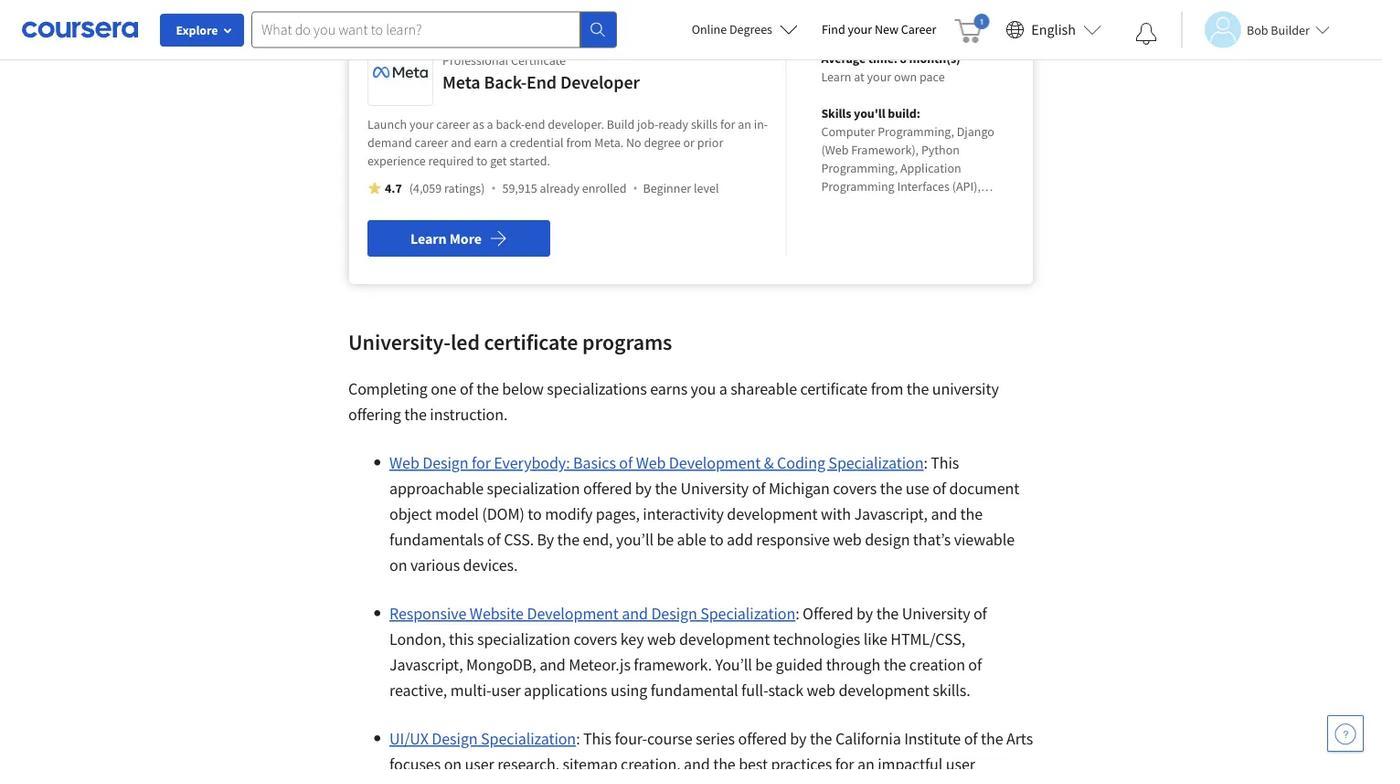 Task type: describe. For each thing, give the bounding box(es) containing it.
1 vertical spatial web
[[647, 630, 676, 650]]

london,
[[390, 630, 446, 650]]

on inside the : this four-course series offered by the california institute of the arts focuses on user research, sitemap creation, and the best practices for an impactful use
[[444, 755, 462, 771]]

html/css,
[[891, 630, 966, 650]]

professional
[[443, 52, 509, 69]]

of down &
[[752, 479, 766, 499]]

add
[[727, 530, 753, 550]]

the down web design for everybody: basics of web development & coding specialization "link"
[[655, 479, 677, 499]]

certificate inside completing one of the below specializations earns you a shareable certificate from the university offering the instruction.
[[801, 379, 868, 400]]

you'll
[[854, 105, 886, 122]]

bob
[[1247, 21, 1269, 38]]

pace
[[920, 69, 945, 85]]

1 vertical spatial specialization
[[701, 604, 796, 625]]

ui/ux
[[390, 729, 429, 750]]

like
[[864, 630, 888, 650]]

the up like
[[877, 604, 899, 625]]

you'll
[[616, 530, 654, 550]]

of left "css."
[[487, 530, 501, 550]]

59,915 already enrolled
[[502, 180, 627, 197]]

1 vertical spatial career
[[415, 134, 448, 151]]

the down completing
[[404, 405, 427, 425]]

arts
[[1007, 729, 1033, 750]]

california
[[836, 729, 901, 750]]

of up skills. at the right of page
[[969, 655, 982, 676]]

full-
[[742, 681, 768, 701]]

basics
[[573, 453, 616, 474]]

of right use
[[933, 479, 946, 499]]

programs
[[582, 328, 672, 356]]

series
[[696, 729, 735, 750]]

earns
[[650, 379, 688, 400]]

ratings)
[[444, 180, 485, 197]]

meta
[[443, 71, 481, 94]]

2 vertical spatial development
[[839, 681, 930, 701]]

responsive website development and design specialization link
[[390, 604, 796, 625]]

university-led certificate programs
[[348, 328, 672, 356]]

of inside completing one of the below specializations earns you a shareable certificate from the university offering the instruction.
[[460, 379, 473, 400]]

enrolled
[[582, 180, 627, 197]]

already
[[540, 180, 580, 197]]

by inside the : this four-course series offered by the california institute of the arts focuses on user research, sitemap creation, and the best practices for an impactful use
[[790, 729, 807, 750]]

course
[[647, 729, 693, 750]]

at
[[854, 69, 865, 85]]

1 vertical spatial certificate
[[484, 328, 578, 356]]

0 horizontal spatial a
[[487, 116, 493, 133]]

and up key
[[622, 604, 648, 625]]

mongodb,
[[466, 655, 536, 676]]

user inside the : this four-course series offered by the california institute of the arts focuses on user research, sitemap creation, and the best practices for an impactful use
[[465, 755, 494, 771]]

started.
[[510, 153, 551, 169]]

ready
[[659, 116, 689, 133]]

everybody:
[[494, 453, 570, 474]]

object
[[390, 504, 432, 525]]

: for web design for everybody: basics of web development & coding specialization
[[924, 453, 928, 474]]

an inside the : this four-course series offered by the california institute of the arts focuses on user research, sitemap creation, and the best practices for an impactful use
[[858, 755, 875, 771]]

skills.
[[933, 681, 971, 701]]

4.7
[[385, 180, 402, 197]]

new
[[875, 21, 899, 37]]

get
[[490, 153, 507, 169]]

average
[[822, 50, 866, 67]]

of inside the : this four-course series offered by the california institute of the arts focuses on user research, sitemap creation, and the best practices for an impactful use
[[964, 729, 978, 750]]

applications
[[524, 681, 608, 701]]

: this approachable specialization offered by the university of michigan covers the use of document object model (dom) to modify pages, interactivity development with javascript, and the fundamentals of css. by the end, you'll be able to add responsive web design that's viewable on various devices.
[[390, 453, 1020, 576]]

using
[[611, 681, 648, 701]]

offered inside the : this four-course series offered by the california institute of the arts focuses on user research, sitemap creation, and the best practices for an impactful use
[[738, 729, 787, 750]]

by inside : this approachable specialization offered by the university of michigan covers the use of document object model (dom) to modify pages, interactivity development with javascript, and the fundamentals of css. by the end, you'll be able to add responsive web design that's viewable on various devices.
[[635, 479, 652, 499]]

learn more
[[411, 230, 482, 248]]

design for course
[[432, 729, 478, 750]]

(dom)
[[482, 504, 525, 525]]

1 vertical spatial design
[[651, 604, 697, 625]]

experience
[[368, 153, 426, 169]]

from inside completing one of the below specializations earns you a shareable certificate from the university offering the instruction.
[[871, 379, 904, 400]]

be inside : offered by the university of london, this specialization covers key web development technologies like html/css, javascript, mongodb, and meteor.js framework. you'll be guided through the creation of reactive, multi-user applications using fundamental full-stack web development skills.
[[756, 655, 773, 676]]

specialization inside : this approachable specialization offered by the university of michigan covers the use of document object model (dom) to modify pages, interactivity development with javascript, and the fundamentals of css. by the end, you'll be able to add responsive web design that's viewable on various devices.
[[487, 479, 580, 499]]

creation
[[910, 655, 965, 676]]

of down viewable
[[974, 604, 987, 625]]

build
[[607, 116, 635, 133]]

(4,059
[[409, 180, 442, 197]]

use
[[906, 479, 930, 499]]

this for web design for everybody: basics of web development & coding specialization
[[931, 453, 959, 474]]

able
[[677, 530, 707, 550]]

by
[[537, 530, 554, 550]]

and inside : offered by the university of london, this specialization covers key web development technologies like html/css, javascript, mongodb, and meteor.js framework. you'll be guided through the creation of reactive, multi-user applications using fundamental full-stack web development skills.
[[540, 655, 566, 676]]

and inside : this approachable specialization offered by the university of michigan covers the use of document object model (dom) to modify pages, interactivity development with javascript, and the fundamentals of css. by the end, you'll be able to add responsive web design that's viewable on various devices.
[[931, 504, 957, 525]]

What do you want to learn? text field
[[251, 11, 581, 48]]

university inside : this approachable specialization offered by the university of michigan covers the use of document object model (dom) to modify pages, interactivity development with javascript, and the fundamentals of css. by the end, you'll be able to add responsive web design that's viewable on various devices.
[[681, 479, 749, 499]]

developer
[[560, 71, 640, 94]]

2 vertical spatial web
[[807, 681, 836, 701]]

the down the document
[[961, 504, 983, 525]]

2 vertical spatial specialization
[[481, 729, 576, 750]]

michigan
[[769, 479, 830, 499]]

best
[[739, 755, 768, 771]]

2 horizontal spatial specialization
[[829, 453, 924, 474]]

english
[[1032, 21, 1076, 39]]

institute
[[904, 729, 961, 750]]

a inside completing one of the below specializations earns you a shareable certificate from the university offering the instruction.
[[719, 379, 728, 400]]

of right the basics
[[619, 453, 633, 474]]

english button
[[999, 0, 1109, 59]]

end,
[[583, 530, 613, 550]]

for inside the : this four-course series offered by the california institute of the arts focuses on user research, sitemap creation, and the best practices for an impactful use
[[836, 755, 855, 771]]

bob builder
[[1247, 21, 1310, 38]]

8
[[900, 50, 907, 67]]

css.
[[504, 530, 534, 550]]

covers inside : offered by the university of london, this specialization covers key web development technologies like html/css, javascript, mongodb, and meteor.js framework. you'll be guided through the creation of reactive, multi-user applications using fundamental full-stack web development skills.
[[574, 630, 617, 650]]

0 vertical spatial career
[[436, 116, 470, 133]]

required
[[428, 153, 474, 169]]

led
[[451, 328, 480, 356]]

focuses
[[390, 755, 441, 771]]

&
[[764, 453, 774, 474]]

framework.
[[634, 655, 712, 676]]

launch your career as a back-end developer. build job-ready skills for an in- demand career and earn a credential from meta. no degree or prior experience required to get started.
[[368, 116, 768, 169]]

through
[[826, 655, 881, 676]]

1 web from the left
[[390, 453, 419, 474]]

an inside launch your career as a back-end developer. build job-ready skills for an in- demand career and earn a credential from meta. no degree or prior experience required to get started.
[[738, 116, 752, 133]]

one
[[431, 379, 457, 400]]

website
[[470, 604, 524, 625]]

university
[[932, 379, 999, 400]]

in-
[[754, 116, 768, 133]]

learn more button
[[368, 220, 550, 257]]

on inside : this approachable specialization offered by the university of michigan covers the use of document object model (dom) to modify pages, interactivity development with javascript, and the fundamentals of css. by the end, you'll be able to add responsive web design that's viewable on various devices.
[[390, 555, 407, 576]]

the up instruction.
[[477, 379, 499, 400]]

show notifications image
[[1136, 23, 1158, 45]]

explore
[[176, 22, 218, 38]]

viewable
[[954, 530, 1015, 550]]

fundamental
[[651, 681, 738, 701]]

document
[[950, 479, 1020, 499]]

the down like
[[884, 655, 906, 676]]

help center image
[[1335, 723, 1357, 745]]

web inside : this approachable specialization offered by the university of michigan covers the use of document object model (dom) to modify pages, interactivity development with javascript, and the fundamentals of css. by the end, you'll be able to add responsive web design that's viewable on various devices.
[[833, 530, 862, 550]]

multi-
[[451, 681, 491, 701]]

: for responsive website development and design specialization
[[796, 604, 800, 625]]



Task type: vqa. For each thing, say whether or not it's contained in the screenshot.
4 to the top
no



Task type: locate. For each thing, give the bounding box(es) containing it.
devices.
[[463, 555, 518, 576]]

0 horizontal spatial be
[[657, 530, 674, 550]]

1 horizontal spatial covers
[[833, 479, 877, 499]]

learn
[[822, 69, 852, 85], [411, 230, 447, 248]]

design
[[865, 530, 910, 550]]

0 horizontal spatial covers
[[574, 630, 617, 650]]

1 horizontal spatial this
[[931, 453, 959, 474]]

learn inside average time: 8 month(s) learn at your own pace
[[822, 69, 852, 85]]

1 vertical spatial an
[[858, 755, 875, 771]]

on right focuses
[[444, 755, 462, 771]]

an
[[738, 116, 752, 133], [858, 755, 875, 771]]

0 vertical spatial certificate
[[511, 52, 566, 69]]

coursera image
[[22, 15, 138, 44]]

2 horizontal spatial :
[[924, 453, 928, 474]]

0 vertical spatial from
[[566, 134, 592, 151]]

you'll
[[715, 655, 752, 676]]

of right institute
[[964, 729, 978, 750]]

development up you'll on the bottom right
[[679, 630, 770, 650]]

0 horizontal spatial offered
[[583, 479, 632, 499]]

user down mongodb, on the bottom left of the page
[[491, 681, 521, 701]]

you
[[691, 379, 716, 400]]

pages,
[[596, 504, 640, 525]]

completing one of the below specializations earns you a shareable certificate from the university offering the instruction.
[[348, 379, 999, 425]]

design for specialization
[[423, 453, 469, 474]]

impactful
[[878, 755, 943, 771]]

professional certificate meta back-end developer
[[443, 52, 640, 94]]

specialization up you'll on the bottom right
[[701, 604, 796, 625]]

0 vertical spatial offered
[[583, 479, 632, 499]]

and up required
[[451, 134, 472, 151]]

offered up pages, at the bottom
[[583, 479, 632, 499]]

on left the various
[[390, 555, 407, 576]]

web design for everybody: basics of web development & coding specialization
[[390, 453, 924, 474]]

2 horizontal spatial to
[[710, 530, 724, 550]]

various
[[410, 555, 460, 576]]

an left in-
[[738, 116, 752, 133]]

1 horizontal spatial university
[[902, 604, 971, 625]]

and down series
[[684, 755, 710, 771]]

1 vertical spatial for
[[472, 453, 491, 474]]

your down time:
[[867, 69, 892, 85]]

2 horizontal spatial a
[[719, 379, 728, 400]]

None search field
[[251, 11, 617, 48]]

0 horizontal spatial development
[[527, 604, 619, 625]]

1 horizontal spatial offered
[[738, 729, 787, 750]]

0 horizontal spatial this
[[583, 729, 612, 750]]

skills
[[822, 105, 852, 122]]

end
[[527, 71, 557, 94]]

prior
[[697, 134, 724, 151]]

1 vertical spatial specialization
[[477, 630, 571, 650]]

degrees
[[730, 21, 773, 37]]

certificate up end
[[511, 52, 566, 69]]

university
[[681, 479, 749, 499], [902, 604, 971, 625]]

1 horizontal spatial from
[[871, 379, 904, 400]]

1 vertical spatial to
[[528, 504, 542, 525]]

1 vertical spatial your
[[867, 69, 892, 85]]

1 horizontal spatial :
[[796, 604, 800, 625]]

1 vertical spatial be
[[756, 655, 773, 676]]

earn
[[474, 134, 498, 151]]

: offered by the university of london, this specialization covers key web development technologies like html/css, javascript, mongodb, and meteor.js framework. you'll be guided through the creation of reactive, multi-user applications using fundamental full-stack web development skills.
[[390, 604, 987, 701]]

month(s)
[[909, 50, 961, 67]]

learn left more
[[411, 230, 447, 248]]

reactive,
[[390, 681, 447, 701]]

2 horizontal spatial by
[[857, 604, 873, 625]]

: inside : this approachable specialization offered by the university of michigan covers the use of document object model (dom) to modify pages, interactivity development with javascript, and the fundamentals of css. by the end, you'll be able to add responsive web design that's viewable on various devices.
[[924, 453, 928, 474]]

time:
[[868, 50, 898, 67]]

2 vertical spatial to
[[710, 530, 724, 550]]

2 web from the left
[[636, 453, 666, 474]]

learn down average
[[822, 69, 852, 85]]

responsive website development and design specialization
[[390, 604, 796, 625]]

certificate right shareable
[[801, 379, 868, 400]]

to up by
[[528, 504, 542, 525]]

back-
[[496, 116, 525, 133]]

shareable
[[731, 379, 797, 400]]

as
[[473, 116, 484, 133]]

or
[[683, 134, 695, 151]]

online degrees button
[[677, 9, 813, 49]]

0 horizontal spatial for
[[472, 453, 491, 474]]

0 vertical spatial learn
[[822, 69, 852, 85]]

the left use
[[880, 479, 903, 499]]

career
[[436, 116, 470, 133], [415, 134, 448, 151]]

for down california
[[836, 755, 855, 771]]

design up 'approachable'
[[423, 453, 469, 474]]

0 vertical spatial to
[[477, 153, 488, 169]]

0 vertical spatial development
[[727, 504, 818, 525]]

0 horizontal spatial javascript,
[[390, 655, 463, 676]]

for inside launch your career as a back-end developer. build job-ready skills for an in- demand career and earn a credential from meta. no degree or prior experience required to get started.
[[721, 116, 736, 133]]

offered
[[583, 479, 632, 499], [738, 729, 787, 750]]

the right by
[[557, 530, 580, 550]]

shopping cart: 1 item image
[[955, 14, 990, 43]]

0 horizontal spatial by
[[635, 479, 652, 499]]

1 horizontal spatial on
[[444, 755, 462, 771]]

practices
[[771, 755, 832, 771]]

0 vertical spatial specialization
[[829, 453, 924, 474]]

0 vertical spatial by
[[635, 479, 652, 499]]

a right "you"
[[719, 379, 728, 400]]

from inside launch your career as a back-end developer. build job-ready skills for an in- demand career and earn a credential from meta. no degree or prior experience required to get started.
[[566, 134, 592, 151]]

2 vertical spatial for
[[836, 755, 855, 771]]

offered up best
[[738, 729, 787, 750]]

0 horizontal spatial on
[[390, 555, 407, 576]]

from left university
[[871, 379, 904, 400]]

covers down "responsive website development and design specialization" at the bottom
[[574, 630, 617, 650]]

career up required
[[415, 134, 448, 151]]

certificate up below
[[484, 328, 578, 356]]

this up the document
[[931, 453, 959, 474]]

1 vertical spatial university
[[902, 604, 971, 625]]

your for launch your career as a back-end developer. build job-ready skills for an in- demand career and earn a credential from meta. no degree or prior experience required to get started.
[[410, 116, 434, 133]]

0 vertical spatial university
[[681, 479, 749, 499]]

this
[[931, 453, 959, 474], [583, 729, 612, 750]]

2 vertical spatial :
[[576, 729, 580, 750]]

career left as
[[436, 116, 470, 133]]

career
[[901, 21, 937, 37]]

this for ui/ux design specialization
[[583, 729, 612, 750]]

meta image
[[373, 46, 428, 101]]

by up like
[[857, 604, 873, 625]]

specialization
[[829, 453, 924, 474], [701, 604, 796, 625], [481, 729, 576, 750]]

and inside the : this four-course series offered by the california institute of the arts focuses on user research, sitemap creation, and the best practices for an impactful use
[[684, 755, 710, 771]]

specialization down everybody:
[[487, 479, 580, 499]]

1 horizontal spatial be
[[756, 655, 773, 676]]

1 horizontal spatial by
[[790, 729, 807, 750]]

1 vertical spatial offered
[[738, 729, 787, 750]]

0 horizontal spatial :
[[576, 729, 580, 750]]

your inside launch your career as a back-end developer. build job-ready skills for an in- demand career and earn a credential from meta. no degree or prior experience required to get started.
[[410, 116, 434, 133]]

2 vertical spatial by
[[790, 729, 807, 750]]

javascript, inside : offered by the university of london, this specialization covers key web development technologies like html/css, javascript, mongodb, and meteor.js framework. you'll be guided through the creation of reactive, multi-user applications using fundamental full-stack web development skills.
[[390, 655, 463, 676]]

0 vertical spatial design
[[423, 453, 469, 474]]

0 horizontal spatial university
[[681, 479, 749, 499]]

to left add
[[710, 530, 724, 550]]

0 horizontal spatial to
[[477, 153, 488, 169]]

your for find your new career
[[848, 21, 872, 37]]

sitemap
[[563, 755, 618, 771]]

0 vertical spatial an
[[738, 116, 752, 133]]

responsive
[[390, 604, 467, 625]]

by down web design for everybody: basics of web development & coding specialization
[[635, 479, 652, 499]]

covers
[[833, 479, 877, 499], [574, 630, 617, 650]]

job-
[[637, 116, 659, 133]]

web up framework.
[[647, 630, 676, 650]]

a
[[487, 116, 493, 133], [501, 134, 507, 151], [719, 379, 728, 400]]

be left the able
[[657, 530, 674, 550]]

offered inside : this approachable specialization offered by the university of michigan covers the use of document object model (dom) to modify pages, interactivity development with javascript, and the fundamentals of css. by the end, you'll be able to add responsive web design that's viewable on various devices.
[[583, 479, 632, 499]]

meteor.js
[[569, 655, 631, 676]]

stack
[[768, 681, 804, 701]]

0 vertical spatial javascript,
[[854, 504, 928, 525]]

design
[[423, 453, 469, 474], [651, 604, 697, 625], [432, 729, 478, 750]]

0 horizontal spatial learn
[[411, 230, 447, 248]]

development
[[669, 453, 761, 474], [527, 604, 619, 625]]

the down series
[[713, 755, 736, 771]]

1 vertical spatial user
[[465, 755, 494, 771]]

more
[[450, 230, 482, 248]]

0 horizontal spatial specialization
[[481, 729, 576, 750]]

0 horizontal spatial an
[[738, 116, 752, 133]]

web
[[390, 453, 419, 474], [636, 453, 666, 474]]

back-
[[484, 71, 527, 94]]

0 vertical spatial specialization
[[487, 479, 580, 499]]

university-
[[348, 328, 451, 356]]

build:
[[888, 105, 921, 122]]

0 horizontal spatial from
[[566, 134, 592, 151]]

below
[[502, 379, 544, 400]]

ui/ux design specialization link
[[390, 729, 576, 750]]

0 vertical spatial be
[[657, 530, 674, 550]]

1 vertical spatial by
[[857, 604, 873, 625]]

1 horizontal spatial specialization
[[701, 604, 796, 625]]

for right skills
[[721, 116, 736, 133]]

0 vertical spatial your
[[848, 21, 872, 37]]

research,
[[498, 755, 560, 771]]

javascript, up reactive,
[[390, 655, 463, 676]]

design right ui/ux
[[432, 729, 478, 750]]

approachable
[[390, 479, 484, 499]]

university up html/css,
[[902, 604, 971, 625]]

specialization inside : offered by the university of london, this specialization covers key web development technologies like html/css, javascript, mongodb, and meteor.js framework. you'll be guided through the creation of reactive, multi-user applications using fundamental full-stack web development skills.
[[477, 630, 571, 650]]

covers up with
[[833, 479, 877, 499]]

:
[[924, 453, 928, 474], [796, 604, 800, 625], [576, 729, 580, 750]]

1 horizontal spatial web
[[636, 453, 666, 474]]

for down instruction.
[[472, 453, 491, 474]]

1 vertical spatial from
[[871, 379, 904, 400]]

specialization up research, on the left bottom of the page
[[481, 729, 576, 750]]

development up meteor.js
[[527, 604, 619, 625]]

a right 'earn'
[[501, 134, 507, 151]]

be
[[657, 530, 674, 550], [756, 655, 773, 676]]

2 vertical spatial your
[[410, 116, 434, 133]]

1 vertical spatial javascript,
[[390, 655, 463, 676]]

1 vertical spatial :
[[796, 604, 800, 625]]

0 vertical spatial web
[[833, 530, 862, 550]]

by up the practices
[[790, 729, 807, 750]]

0 horizontal spatial web
[[390, 453, 419, 474]]

web down with
[[833, 530, 862, 550]]

learn inside button
[[411, 230, 447, 248]]

and up applications
[[540, 655, 566, 676]]

development down "through"
[[839, 681, 930, 701]]

this inside : this approachable specialization offered by the university of michigan covers the use of document object model (dom) to modify pages, interactivity development with javascript, and the fundamentals of css. by the end, you'll be able to add responsive web design that's viewable on various devices.
[[931, 453, 959, 474]]

1 vertical spatial development
[[527, 604, 619, 625]]

user down ui/ux design specialization link at the left
[[465, 755, 494, 771]]

1 vertical spatial covers
[[574, 630, 617, 650]]

a right as
[[487, 116, 493, 133]]

development up responsive
[[727, 504, 818, 525]]

this
[[449, 630, 474, 650]]

59,915
[[502, 180, 537, 197]]

web up 'approachable'
[[390, 453, 419, 474]]

the left arts
[[981, 729, 1004, 750]]

to left get
[[477, 153, 488, 169]]

certificate inside professional certificate meta back-end developer
[[511, 52, 566, 69]]

javascript, inside : this approachable specialization offered by the university of michigan covers the use of document object model (dom) to modify pages, interactivity development with javascript, and the fundamentals of css. by the end, you'll be able to add responsive web design that's viewable on various devices.
[[854, 504, 928, 525]]

0 vertical spatial :
[[924, 453, 928, 474]]

design up framework.
[[651, 604, 697, 625]]

1 vertical spatial learn
[[411, 230, 447, 248]]

1 horizontal spatial to
[[528, 504, 542, 525]]

technologies
[[773, 630, 861, 650]]

this up sitemap
[[583, 729, 612, 750]]

: for ui/ux design specialization
[[576, 729, 580, 750]]

to inside launch your career as a back-end developer. build job-ready skills for an in- demand career and earn a credential from meta. no degree or prior experience required to get started.
[[477, 153, 488, 169]]

this inside the : this four-course series offered by the california institute of the arts focuses on user research, sitemap creation, and the best practices for an impactful use
[[583, 729, 612, 750]]

instruction.
[[430, 405, 508, 425]]

skills
[[691, 116, 718, 133]]

ui/ux design specialization
[[390, 729, 576, 750]]

1 horizontal spatial learn
[[822, 69, 852, 85]]

0 vertical spatial this
[[931, 453, 959, 474]]

1 vertical spatial development
[[679, 630, 770, 650]]

and up that's
[[931, 504, 957, 525]]

from
[[566, 134, 592, 151], [871, 379, 904, 400]]

1 horizontal spatial an
[[858, 755, 875, 771]]

from down developer.
[[566, 134, 592, 151]]

demand
[[368, 134, 412, 151]]

modify
[[545, 504, 593, 525]]

your right 'launch'
[[410, 116, 434, 133]]

web design for everybody: basics of web development & coding specialization link
[[390, 453, 924, 474]]

university up interactivity
[[681, 479, 749, 499]]

average time: 8 month(s) learn at your own pace
[[822, 50, 961, 85]]

your inside average time: 8 month(s) learn at your own pace
[[867, 69, 892, 85]]

1 vertical spatial on
[[444, 755, 462, 771]]

specialization
[[487, 479, 580, 499], [477, 630, 571, 650]]

1 horizontal spatial for
[[721, 116, 736, 133]]

1 vertical spatial a
[[501, 134, 507, 151]]

1 horizontal spatial a
[[501, 134, 507, 151]]

to
[[477, 153, 488, 169], [528, 504, 542, 525], [710, 530, 724, 550]]

by inside : offered by the university of london, this specialization covers key web development technologies like html/css, javascript, mongodb, and meteor.js framework. you'll be guided through the creation of reactive, multi-user applications using fundamental full-stack web development skills.
[[857, 604, 873, 625]]

the up the practices
[[810, 729, 832, 750]]

development left &
[[669, 453, 761, 474]]

0 vertical spatial covers
[[833, 479, 877, 499]]

web down guided
[[807, 681, 836, 701]]

development inside : this approachable specialization offered by the university of michigan covers the use of document object model (dom) to modify pages, interactivity development with javascript, and the fundamentals of css. by the end, you'll be able to add responsive web design that's viewable on various devices.
[[727, 504, 818, 525]]

the left university
[[907, 379, 929, 400]]

2 vertical spatial a
[[719, 379, 728, 400]]

javascript, up design
[[854, 504, 928, 525]]

web right the basics
[[636, 453, 666, 474]]

with
[[821, 504, 851, 525]]

of right one
[[460, 379, 473, 400]]

2 vertical spatial design
[[432, 729, 478, 750]]

0 vertical spatial development
[[669, 453, 761, 474]]

model
[[435, 504, 479, 525]]

1 horizontal spatial javascript,
[[854, 504, 928, 525]]

0 vertical spatial on
[[390, 555, 407, 576]]

by
[[635, 479, 652, 499], [857, 604, 873, 625], [790, 729, 807, 750]]

: inside : offered by the university of london, this specialization covers key web development technologies like html/css, javascript, mongodb, and meteor.js framework. you'll be guided through the creation of reactive, multi-user applications using fundamental full-stack web development skills.
[[796, 604, 800, 625]]

user inside : offered by the university of london, this specialization covers key web development technologies like html/css, javascript, mongodb, and meteor.js framework. you'll be guided through the creation of reactive, multi-user applications using fundamental full-stack web development skills.
[[491, 681, 521, 701]]

coding
[[777, 453, 826, 474]]

responsive
[[757, 530, 830, 550]]

1 horizontal spatial development
[[669, 453, 761, 474]]

2 horizontal spatial for
[[836, 755, 855, 771]]

: up sitemap
[[576, 729, 580, 750]]

be up full-
[[756, 655, 773, 676]]

: left offered
[[796, 604, 800, 625]]

0 vertical spatial for
[[721, 116, 736, 133]]

the
[[477, 379, 499, 400], [907, 379, 929, 400], [404, 405, 427, 425], [655, 479, 677, 499], [880, 479, 903, 499], [961, 504, 983, 525], [557, 530, 580, 550], [877, 604, 899, 625], [884, 655, 906, 676], [810, 729, 832, 750], [981, 729, 1004, 750], [713, 755, 736, 771]]

and inside launch your career as a back-end developer. build job-ready skills for an in- demand career and earn a credential from meta. no degree or prior experience required to get started.
[[451, 134, 472, 151]]

university inside : offered by the university of london, this specialization covers key web development technologies like html/css, javascript, mongodb, and meteor.js framework. you'll be guided through the creation of reactive, multi-user applications using fundamental full-stack web development skills.
[[902, 604, 971, 625]]

specialization up use
[[829, 453, 924, 474]]

be inside : this approachable specialization offered by the university of michigan covers the use of document object model (dom) to modify pages, interactivity development with javascript, and the fundamentals of css. by the end, you'll be able to add responsive web design that's viewable on various devices.
[[657, 530, 674, 550]]

covers inside : this approachable specialization offered by the university of michigan covers the use of document object model (dom) to modify pages, interactivity development with javascript, and the fundamentals of css. by the end, you'll be able to add responsive web design that's viewable on various devices.
[[833, 479, 877, 499]]

specialization up mongodb, on the bottom left of the page
[[477, 630, 571, 650]]

an down california
[[858, 755, 875, 771]]

0 vertical spatial user
[[491, 681, 521, 701]]

certificate
[[511, 52, 566, 69], [484, 328, 578, 356], [801, 379, 868, 400]]

javascript,
[[854, 504, 928, 525], [390, 655, 463, 676]]

your right 'find'
[[848, 21, 872, 37]]

: inside the : this four-course series offered by the california institute of the arts focuses on user research, sitemap creation, and the best practices for an impactful use
[[576, 729, 580, 750]]

: up use
[[924, 453, 928, 474]]

developer.
[[548, 116, 604, 133]]



